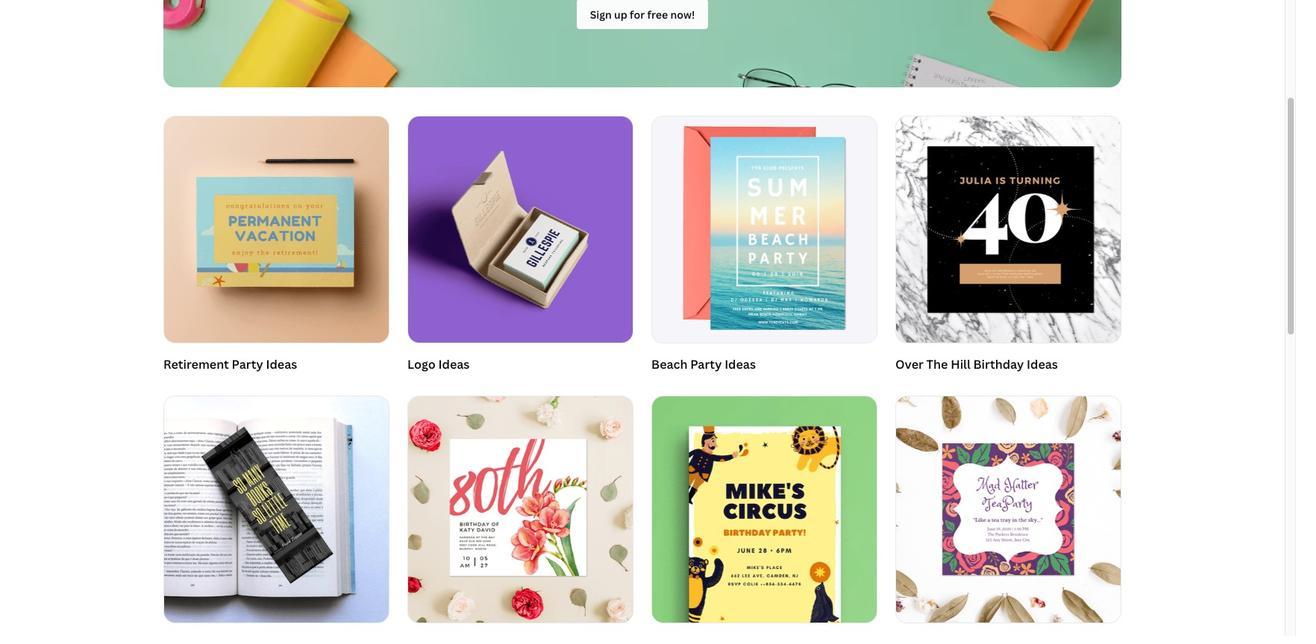 Task type: locate. For each thing, give the bounding box(es) containing it.
2 party from the left
[[691, 356, 722, 373]]

2 ideas from the left
[[439, 356, 470, 373]]

circus party thumbnail image
[[653, 396, 877, 622]]

birthday
[[974, 356, 1025, 373]]

4 ideas from the left
[[1027, 356, 1059, 373]]

ideas
[[266, 356, 297, 373], [439, 356, 470, 373], [725, 356, 756, 373], [1027, 356, 1059, 373]]

1 party from the left
[[232, 356, 263, 373]]

0 horizontal spatial party
[[232, 356, 263, 373]]

retirement
[[163, 356, 229, 373]]

party right "beach"
[[691, 356, 722, 373]]

party right retirement
[[232, 356, 263, 373]]

bookmark thumbnail image
[[164, 396, 389, 622]]

garden party thumbnail image
[[408, 396, 633, 622]]

the
[[927, 356, 948, 373]]

party for beach
[[691, 356, 722, 373]]

party
[[232, 356, 263, 373], [691, 356, 722, 373]]

1 horizontal spatial party
[[691, 356, 722, 373]]

beach party thumbnail image
[[653, 116, 877, 343]]

retirement party ideas link
[[163, 116, 390, 377]]



Task type: vqa. For each thing, say whether or not it's contained in the screenshot.
Bookmark Thumbnail at left
yes



Task type: describe. For each thing, give the bounding box(es) containing it.
over
[[896, 356, 924, 373]]

party for retirement
[[232, 356, 263, 373]]

3 ideas from the left
[[725, 356, 756, 373]]

ideas inside "link"
[[439, 356, 470, 373]]

beach
[[652, 356, 688, 373]]

logo ideas
[[408, 356, 470, 373]]

over the hill birthday ideas
[[896, 356, 1059, 373]]

retirement party thumbnail image
[[164, 116, 389, 343]]

logo thumbnail image
[[408, 116, 633, 343]]

retirement party ideas
[[163, 356, 297, 373]]

logo ideas link
[[408, 116, 634, 377]]

over the hill birthday ideas link
[[896, 116, 1122, 377]]

beach party ideas link
[[652, 116, 878, 377]]

beach party ideas
[[652, 356, 756, 373]]

logo
[[408, 356, 436, 373]]

tea party thumbnail image
[[897, 396, 1121, 622]]

1 ideas from the left
[[266, 356, 297, 373]]

hill
[[951, 356, 971, 373]]

over the hill thumbnail image
[[897, 116, 1121, 343]]



